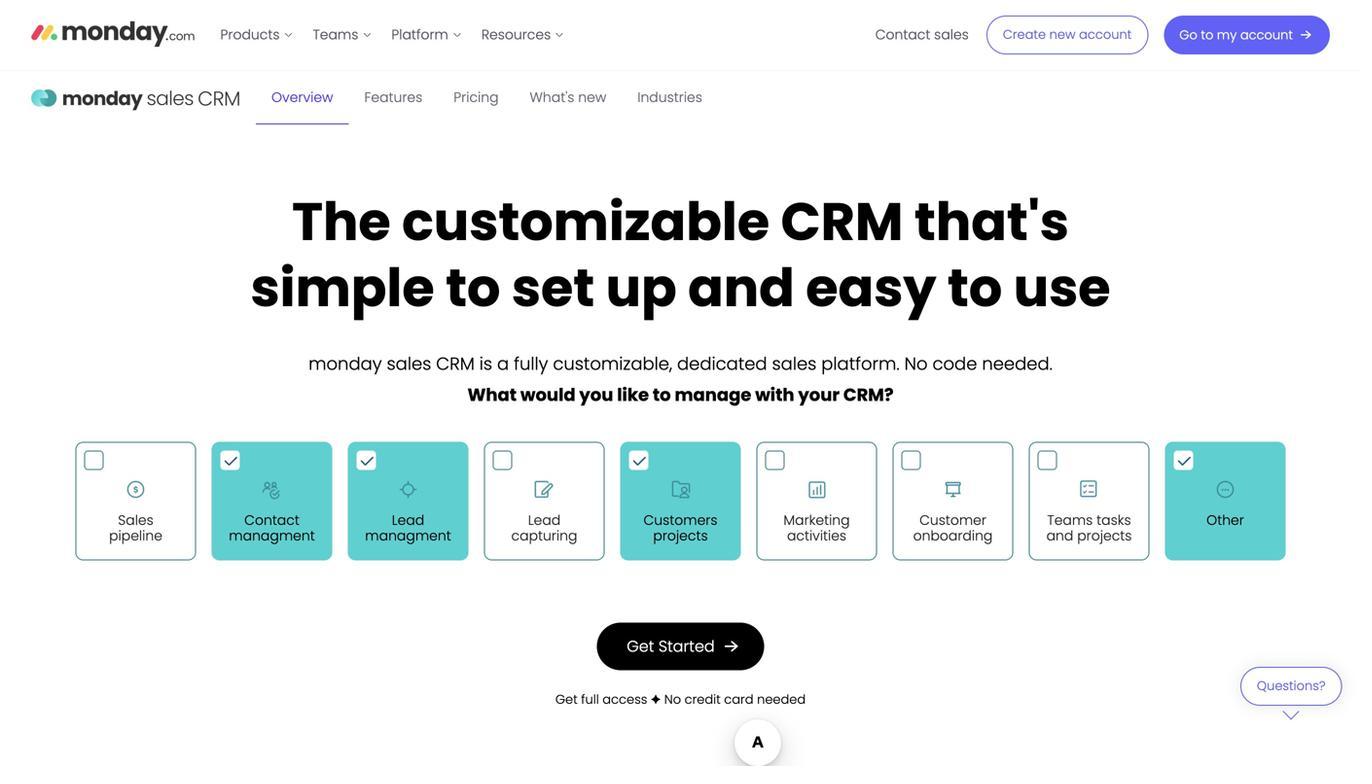 Task type: vqa. For each thing, say whether or not it's contained in the screenshot.
DocuSign Learn
no



Task type: describe. For each thing, give the bounding box(es) containing it.
credit
[[685, 692, 721, 709]]

you
[[580, 383, 614, 408]]

is
[[480, 352, 493, 377]]

what's
[[530, 88, 575, 107]]

Lead capturing checkbox
[[484, 442, 605, 561]]

platform
[[392, 25, 449, 44]]

Lead managment checkbox
[[348, 442, 469, 561]]

industries
[[638, 88, 703, 107]]

simple
[[251, 252, 435, 325]]

resources
[[482, 25, 551, 44]]

overview link
[[256, 71, 349, 125]]

crm tag sales pipeline image
[[116, 471, 155, 509]]

questions? button
[[1241, 668, 1343, 721]]

go to my account button
[[1164, 16, 1331, 55]]

card
[[724, 692, 754, 709]]

customer onboarding
[[914, 511, 993, 546]]

products link
[[211, 19, 303, 51]]

Other checkbox
[[1166, 442, 1286, 561]]

customers projects
[[644, 511, 718, 546]]

go
[[1180, 26, 1198, 44]]

crm tag contact management image
[[253, 471, 292, 509]]

lead managment
[[365, 511, 451, 546]]

marketing
[[784, 511, 850, 530]]

teams for teams
[[313, 25, 359, 44]]

managment for lead
[[365, 527, 451, 546]]

what's new link
[[514, 71, 622, 125]]

that's
[[915, 185, 1070, 259]]

what
[[468, 383, 517, 408]]

projects inside teams tasks and projects
[[1078, 527, 1132, 546]]

to inside go to my account button
[[1201, 26, 1214, 44]]

crm tag marketing activities image
[[798, 471, 837, 509]]

teams for teams tasks and projects
[[1048, 511, 1093, 530]]

with
[[755, 383, 795, 408]]

industries link
[[622, 71, 718, 125]]

new for create
[[1050, 26, 1076, 43]]

capturing
[[512, 527, 578, 546]]

to up code
[[948, 252, 1003, 325]]

customizable,
[[553, 352, 673, 377]]

get for get full access ✦ no credit card needed
[[556, 692, 578, 709]]

to inside monday sales crm is a fully customizable, dedicated sales platform. no code needed. what would you like to manage with your crm?
[[653, 383, 671, 408]]

crm tag team tasks n projects image
[[1070, 471, 1109, 509]]

fully
[[514, 352, 548, 377]]

and inside the customizable crm that's simple to set up and easy to use
[[688, 252, 795, 325]]

create new account button
[[987, 16, 1149, 55]]

activities
[[787, 527, 847, 546]]

get started
[[627, 636, 715, 658]]

pricing
[[454, 88, 499, 107]]

use
[[1014, 252, 1111, 325]]

dedicated
[[677, 352, 768, 377]]

crm for is
[[436, 352, 475, 377]]

lead capturing
[[512, 511, 578, 546]]

1 horizontal spatial account
[[1241, 26, 1294, 44]]

customizable
[[402, 185, 770, 259]]

like
[[617, 383, 649, 408]]

products
[[220, 25, 280, 44]]

get for get started
[[627, 636, 654, 658]]

my
[[1218, 26, 1237, 44]]

sales for contact
[[935, 25, 969, 44]]

teams tasks and projects
[[1047, 511, 1132, 546]]

monday
[[309, 352, 382, 377]]

crm tag customer projects image
[[661, 471, 700, 509]]

contact managment
[[229, 511, 315, 546]]

crm tag lead capturing image
[[525, 471, 564, 509]]

managment for contact
[[229, 527, 315, 546]]

list containing products
[[211, 0, 574, 70]]

the customizable crm that's simple to set up and easy to use
[[251, 185, 1111, 325]]

contact for contact managment
[[244, 511, 300, 530]]



Task type: locate. For each thing, give the bounding box(es) containing it.
would
[[521, 383, 576, 408]]

projects down crm tag customer projects image
[[653, 527, 708, 546]]

lead for capturing
[[528, 511, 561, 530]]

customer
[[920, 511, 987, 530]]

features
[[364, 88, 423, 107]]

1 vertical spatial contact
[[244, 511, 300, 530]]

up
[[606, 252, 677, 325]]

resources link
[[472, 19, 574, 51]]

lead down crm tag lead capturing "image"
[[528, 511, 561, 530]]

0 horizontal spatial contact
[[244, 511, 300, 530]]

contact sales button
[[866, 19, 979, 51]]

0 vertical spatial and
[[688, 252, 795, 325]]

started
[[659, 636, 715, 658]]

new
[[1050, 26, 1076, 43], [578, 88, 607, 107]]

Sales pipeline checkbox
[[75, 442, 196, 561]]

0 horizontal spatial lead
[[392, 511, 425, 530]]

monday sales crm is a fully customizable, dedicated sales platform. no code needed. what would you like to manage with your crm?
[[309, 352, 1053, 408]]

sales right monday
[[387, 352, 431, 377]]

1 horizontal spatial contact
[[876, 25, 931, 44]]

Marketing activities checkbox
[[757, 442, 877, 561]]

sales left create
[[935, 25, 969, 44]]

needed.
[[982, 352, 1053, 377]]

to
[[1201, 26, 1214, 44], [446, 252, 501, 325], [948, 252, 1003, 325], [653, 383, 671, 408]]

list
[[211, 0, 574, 70]]

new right create
[[1050, 26, 1076, 43]]

2 projects from the left
[[1078, 527, 1132, 546]]

sales for monday
[[387, 352, 431, 377]]

0 vertical spatial get
[[627, 636, 654, 658]]

contact inside button
[[876, 25, 931, 44]]

sales up with
[[772, 352, 817, 377]]

the
[[292, 185, 391, 259]]

to right like
[[653, 383, 671, 408]]

account right create
[[1080, 26, 1132, 43]]

0 horizontal spatial no
[[665, 692, 681, 709]]

group
[[68, 434, 1294, 569]]

to right go
[[1201, 26, 1214, 44]]

0 horizontal spatial sales
[[387, 352, 431, 377]]

0 horizontal spatial teams
[[313, 25, 359, 44]]

1 horizontal spatial managment
[[365, 527, 451, 546]]

customers
[[644, 511, 718, 530]]

crm tag other image
[[1206, 471, 1245, 509]]

access
[[603, 692, 648, 709]]

0 vertical spatial teams
[[313, 25, 359, 44]]

monday.com logo image
[[31, 13, 195, 54]]

lead inside lead capturing
[[528, 511, 561, 530]]

0 horizontal spatial managment
[[229, 527, 315, 546]]

contact inside contact managment
[[244, 511, 300, 530]]

and down crm tag team tasks n projects icon
[[1047, 527, 1074, 546]]

main element
[[211, 0, 1331, 70]]

crm inside the customizable crm that's simple to set up and easy to use
[[781, 185, 904, 259]]

onboarding
[[914, 527, 993, 546]]

1 horizontal spatial crm
[[781, 185, 904, 259]]

0 horizontal spatial new
[[578, 88, 607, 107]]

1 projects from the left
[[653, 527, 708, 546]]

account right my
[[1241, 26, 1294, 44]]

get left started
[[627, 636, 654, 658]]

features link
[[349, 71, 438, 125]]

managment inside 'checkbox'
[[365, 527, 451, 546]]

1 horizontal spatial projects
[[1078, 527, 1132, 546]]

sales
[[118, 511, 154, 530]]

Customer onboarding checkbox
[[893, 442, 1014, 561]]

contact
[[876, 25, 931, 44], [244, 511, 300, 530]]

group containing sales pipeline
[[68, 434, 1294, 569]]

2 lead from the left
[[528, 511, 561, 530]]

teams inside main element
[[313, 25, 359, 44]]

monday.com crm and sales image
[[31, 71, 240, 126]]

managment inside option
[[229, 527, 315, 546]]

no left code
[[905, 352, 928, 377]]

1 vertical spatial no
[[665, 692, 681, 709]]

set
[[512, 252, 595, 325]]

create
[[1003, 26, 1046, 43]]

sales inside button
[[935, 25, 969, 44]]

0 vertical spatial crm
[[781, 185, 904, 259]]

1 horizontal spatial and
[[1047, 527, 1074, 546]]

a
[[497, 352, 509, 377]]

managment
[[229, 527, 315, 546], [365, 527, 451, 546]]

easy
[[806, 252, 937, 325]]

Teams tasks and projects checkbox
[[1029, 442, 1150, 561]]

1 vertical spatial teams
[[1048, 511, 1093, 530]]

1 horizontal spatial lead
[[528, 511, 561, 530]]

1 vertical spatial new
[[578, 88, 607, 107]]

teams link
[[303, 19, 382, 51]]

0 horizontal spatial account
[[1080, 26, 1132, 43]]

Customers projects checkbox
[[620, 442, 741, 561]]

0 vertical spatial contact
[[876, 25, 931, 44]]

contact sales
[[876, 25, 969, 44]]

teams inside teams tasks and projects
[[1048, 511, 1093, 530]]

0 horizontal spatial get
[[556, 692, 578, 709]]

new right what's at the left top
[[578, 88, 607, 107]]

Contact managment checkbox
[[212, 442, 332, 561]]

get inside button
[[627, 636, 654, 658]]

managment down crm tag lead management image
[[365, 527, 451, 546]]

1 vertical spatial get
[[556, 692, 578, 709]]

lead inside lead managment
[[392, 511, 425, 530]]

contact for contact sales
[[876, 25, 931, 44]]

your
[[798, 383, 840, 408]]

marketing activities
[[784, 511, 850, 546]]

crm inside monday sales crm is a fully customizable, dedicated sales platform. no code needed. what would you like to manage with your crm?
[[436, 352, 475, 377]]

1 vertical spatial and
[[1047, 527, 1074, 546]]

1 horizontal spatial sales
[[772, 352, 817, 377]]

pipeline
[[109, 527, 162, 546]]

teams down crm tag team tasks n projects icon
[[1048, 511, 1093, 530]]

get full access ✦ no credit card needed
[[556, 692, 806, 709]]

0 horizontal spatial crm
[[436, 352, 475, 377]]

get started button
[[597, 623, 765, 671]]

code
[[933, 352, 978, 377]]

0 horizontal spatial and
[[688, 252, 795, 325]]

2 managment from the left
[[365, 527, 451, 546]]

managment down crm tag contact management icon
[[229, 527, 315, 546]]

go to my account
[[1180, 26, 1294, 44]]

manage
[[675, 383, 752, 408]]

new for what's
[[578, 88, 607, 107]]

get
[[627, 636, 654, 658], [556, 692, 578, 709]]

no
[[905, 352, 928, 377], [665, 692, 681, 709]]

create new account
[[1003, 26, 1132, 43]]

tasks
[[1097, 511, 1132, 530]]

projects
[[653, 527, 708, 546], [1078, 527, 1132, 546]]

needed
[[757, 692, 806, 709]]

full
[[581, 692, 599, 709]]

platform.
[[822, 352, 900, 377]]

account
[[1080, 26, 1132, 43], [1241, 26, 1294, 44]]

0 horizontal spatial projects
[[653, 527, 708, 546]]

1 horizontal spatial new
[[1050, 26, 1076, 43]]

1 horizontal spatial no
[[905, 352, 928, 377]]

and up dedicated
[[688, 252, 795, 325]]

questions?
[[1257, 678, 1326, 695]]

crm?
[[844, 383, 894, 408]]

crm
[[781, 185, 904, 259], [436, 352, 475, 377]]

crm for that's
[[781, 185, 904, 259]]

to up is
[[446, 252, 501, 325]]

1 horizontal spatial teams
[[1048, 511, 1093, 530]]

lead for managment
[[392, 511, 425, 530]]

lead
[[392, 511, 425, 530], [528, 511, 561, 530]]

1 lead from the left
[[392, 511, 425, 530]]

0 vertical spatial new
[[1050, 26, 1076, 43]]

and inside teams tasks and projects
[[1047, 527, 1074, 546]]

crm tag customer onboarding image
[[934, 471, 973, 509]]

1 horizontal spatial get
[[627, 636, 654, 658]]

✦
[[651, 692, 661, 709]]

what's new
[[530, 88, 607, 107]]

sales pipeline
[[109, 511, 162, 546]]

overview
[[272, 88, 333, 107]]

1 managment from the left
[[229, 527, 315, 546]]

pricing link
[[438, 71, 514, 125]]

1 vertical spatial crm
[[436, 352, 475, 377]]

sales
[[935, 25, 969, 44], [387, 352, 431, 377], [772, 352, 817, 377]]

lead down crm tag lead management image
[[392, 511, 425, 530]]

2 horizontal spatial sales
[[935, 25, 969, 44]]

0 vertical spatial no
[[905, 352, 928, 377]]

platform link
[[382, 19, 472, 51]]

crm tag lead management image
[[389, 471, 428, 509]]

get left the "full"
[[556, 692, 578, 709]]

teams up overview on the left top of page
[[313, 25, 359, 44]]

new inside button
[[1050, 26, 1076, 43]]

other
[[1207, 511, 1245, 530]]

teams
[[313, 25, 359, 44], [1048, 511, 1093, 530]]

no inside monday sales crm is a fully customizable, dedicated sales platform. no code needed. what would you like to manage with your crm?
[[905, 352, 928, 377]]

and
[[688, 252, 795, 325], [1047, 527, 1074, 546]]

projects inside customers projects
[[653, 527, 708, 546]]

projects down crm tag team tasks n projects icon
[[1078, 527, 1132, 546]]

no right the ✦ at the bottom left of page
[[665, 692, 681, 709]]



